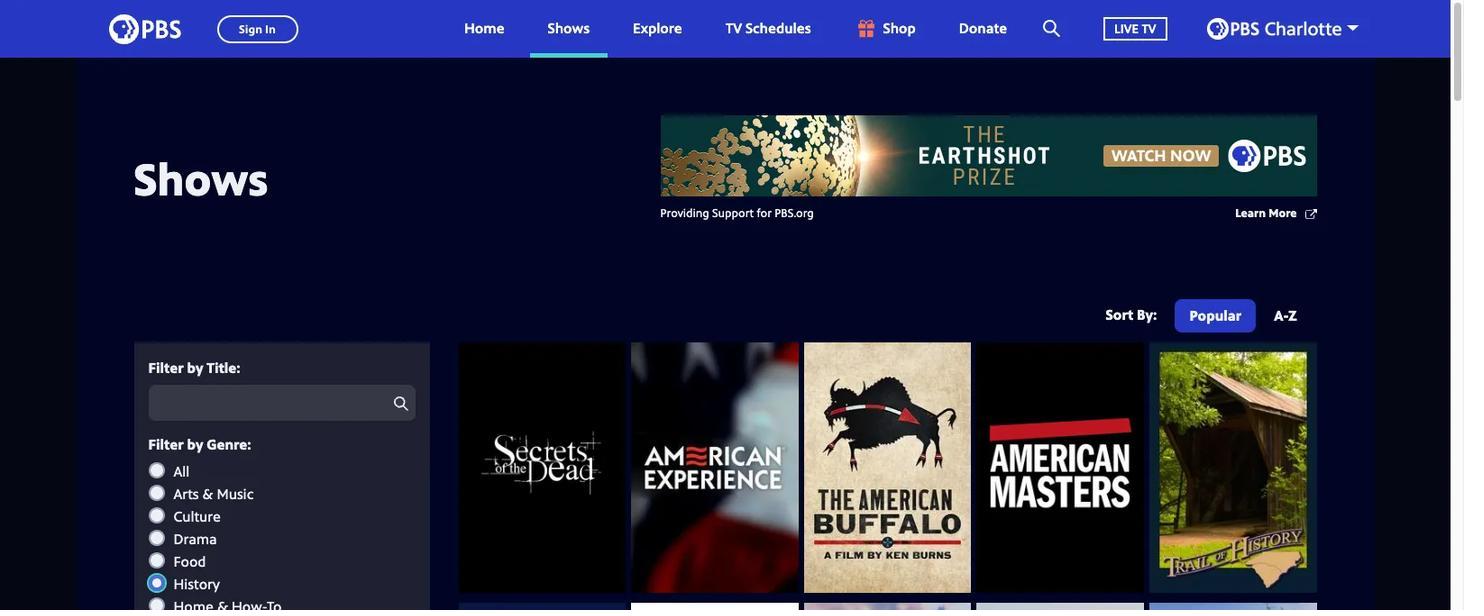 Task type: locate. For each thing, give the bounding box(es) containing it.
by up all on the left bottom of page
[[187, 435, 203, 455]]

pbs.org
[[775, 205, 814, 221]]

tv
[[725, 18, 742, 38], [1142, 20, 1156, 37]]

tv schedules link
[[707, 0, 829, 58]]

1 vertical spatial by
[[187, 435, 203, 455]]

by left the title:
[[187, 358, 203, 378]]

donate link
[[941, 0, 1025, 58]]

popular
[[1189, 306, 1242, 325]]

shows inside shows link
[[548, 18, 590, 38]]

2 by from the top
[[187, 435, 203, 455]]

1 vertical spatial filter
[[148, 435, 184, 455]]

z
[[1288, 306, 1297, 325]]

shop link
[[836, 0, 934, 58]]

shows link
[[530, 0, 608, 58]]

2 filter from the top
[[148, 435, 184, 455]]

support
[[712, 205, 754, 221]]

a-
[[1274, 306, 1288, 325]]

filter by genre:
[[148, 435, 251, 455]]

0 vertical spatial filter
[[148, 358, 184, 378]]

shows
[[548, 18, 590, 38], [134, 147, 268, 209]]

by
[[187, 358, 203, 378], [187, 435, 203, 455]]

1 by from the top
[[187, 358, 203, 378]]

live tv link
[[1086, 0, 1185, 58]]

live
[[1114, 20, 1139, 37]]

music
[[217, 484, 254, 504]]

filter for filter by title:
[[148, 358, 184, 378]]

schedules
[[746, 18, 811, 38]]

pbs charlotte image
[[1207, 18, 1341, 40]]

0 vertical spatial by
[[187, 358, 203, 378]]

filter by genre: element
[[148, 461, 415, 610]]

learn more link
[[1235, 205, 1317, 223]]

0 vertical spatial shows
[[548, 18, 590, 38]]

learn
[[1235, 205, 1266, 221]]

home
[[464, 18, 504, 38]]

sort by: element
[[1171, 299, 1311, 337]]

0 horizontal spatial tv
[[725, 18, 742, 38]]

1 horizontal spatial shows
[[548, 18, 590, 38]]

tv left schedules
[[725, 18, 742, 38]]

1 vertical spatial shows
[[134, 147, 268, 209]]

tv right 'live'
[[1142, 20, 1156, 37]]

donate
[[959, 18, 1007, 38]]

filter left the title:
[[148, 358, 184, 378]]

search image
[[1043, 20, 1060, 37]]

all
[[174, 461, 190, 481]]

food
[[174, 551, 206, 571]]

0 horizontal spatial shows
[[134, 147, 268, 209]]

abandoned in the arctic image
[[977, 603, 1144, 610]]

filter up all on the left bottom of page
[[148, 435, 184, 455]]

filter
[[148, 358, 184, 378], [148, 435, 184, 455]]

title:
[[207, 358, 240, 378]]

1 filter from the top
[[148, 358, 184, 378]]



Task type: describe. For each thing, give the bounding box(es) containing it.
sort by:
[[1106, 304, 1157, 324]]

more
[[1269, 205, 1297, 221]]

genre:
[[207, 435, 251, 455]]

by for title:
[[187, 358, 203, 378]]

home link
[[446, 0, 522, 58]]

above and beyond image
[[1149, 603, 1317, 610]]

explore link
[[615, 0, 700, 58]]

by for genre:
[[187, 435, 203, 455]]

tv schedules
[[725, 18, 811, 38]]

&
[[202, 484, 213, 504]]

drama
[[174, 529, 217, 549]]

american experience image
[[631, 343, 799, 594]]

Filter by Title: text field
[[148, 385, 415, 421]]

explore
[[633, 18, 682, 38]]

trail of history image
[[1149, 343, 1317, 594]]

history
[[174, 574, 220, 594]]

pbs image
[[109, 9, 181, 49]]

providing
[[660, 205, 709, 221]]

the holocaust: carolina stories of remembrance image
[[631, 603, 799, 610]]

all arts & music culture drama food history
[[174, 461, 254, 594]]

by:
[[1137, 304, 1157, 324]]

live tv
[[1114, 20, 1156, 37]]

1 horizontal spatial tv
[[1142, 20, 1156, 37]]

filter for filter by genre:
[[148, 435, 184, 455]]

4 wheel bob image
[[804, 603, 971, 610]]

providing support for pbs.org
[[660, 205, 814, 221]]

culture
[[174, 506, 221, 526]]

sort
[[1106, 304, 1133, 324]]

for
[[757, 205, 772, 221]]

learn more
[[1235, 205, 1297, 221]]

american masters image
[[977, 343, 1144, 594]]

secrets of the dead image
[[458, 343, 626, 594]]

a-z
[[1274, 306, 1297, 325]]

catawba 100: our century on the river image
[[458, 603, 626, 610]]

advertisement region
[[660, 115, 1317, 197]]

filter by title:
[[148, 358, 240, 378]]

the american buffalo image
[[804, 343, 971, 594]]

arts
[[174, 484, 199, 504]]

shop
[[883, 18, 916, 38]]



Task type: vqa. For each thing, say whether or not it's contained in the screenshot.
George in Lucy Worsley's Royal Myths & Secrets Kings George III & IV and the Napoleonic War
no



